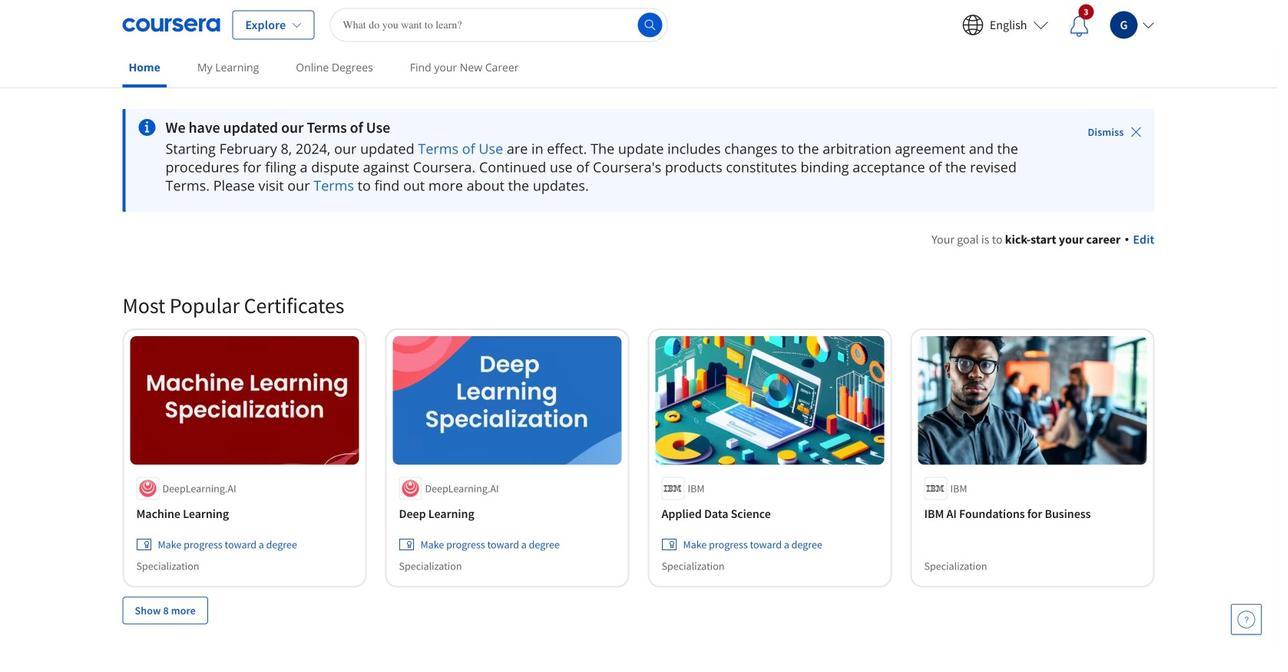 Task type: vqa. For each thing, say whether or not it's contained in the screenshot.
Read
no



Task type: describe. For each thing, give the bounding box(es) containing it.
information: we have updated our terms of use element
[[166, 118, 1045, 137]]



Task type: locate. For each thing, give the bounding box(es) containing it.
What do you want to learn? text field
[[330, 8, 668, 42]]

most popular certificates collection element
[[113, 267, 1164, 650]]

help center image
[[1237, 611, 1256, 629]]

coursera image
[[123, 13, 220, 37]]

main content
[[0, 90, 1277, 651]]

None search field
[[330, 8, 668, 42]]



